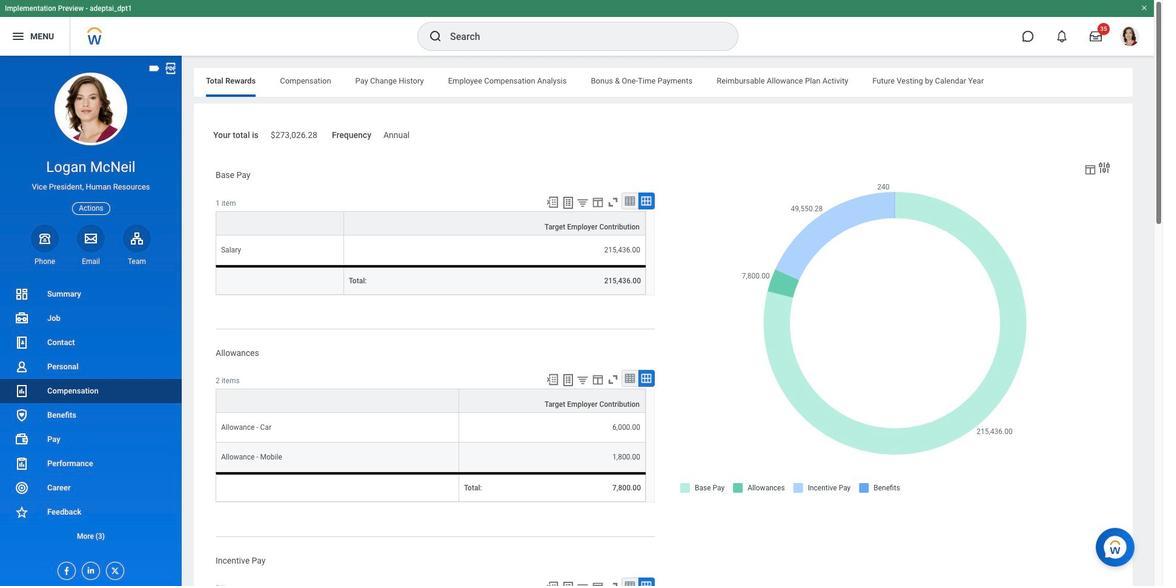 Task type: locate. For each thing, give the bounding box(es) containing it.
fullscreen image left table icon at the top of the page
[[606, 195, 620, 209]]

table image for fullscreen image on the right
[[624, 581, 636, 586]]

1 table image from the top
[[624, 373, 636, 385]]

1 row from the top
[[216, 211, 646, 235]]

view team image
[[130, 231, 144, 246]]

search image
[[428, 29, 443, 44]]

1 vertical spatial fullscreen image
[[606, 373, 620, 387]]

click to view/edit grid preferences image left table icon at the top of the page
[[591, 195, 605, 209]]

notifications large image
[[1056, 30, 1068, 42]]

2 toolbar from the top
[[540, 370, 655, 389]]

tab list
[[194, 68, 1133, 97]]

list
[[0, 282, 182, 549]]

toolbar
[[540, 192, 655, 211], [540, 370, 655, 389], [540, 578, 655, 586]]

fullscreen image for click to view/edit grid preferences image for second export to worksheets icon from the bottom of the page
[[606, 195, 620, 209]]

0 vertical spatial click to view/edit grid preferences image
[[591, 195, 605, 209]]

2 vertical spatial toolbar
[[540, 578, 655, 586]]

pay image
[[15, 433, 29, 447]]

personal image
[[15, 360, 29, 374]]

fullscreen image right export to worksheets image
[[606, 373, 620, 387]]

2 export to worksheets image from the top
[[561, 581, 575, 586]]

navigation pane region
[[0, 56, 182, 586]]

fullscreen image for click to view/edit grid preferences image associated with export to worksheets image
[[606, 373, 620, 387]]

0 vertical spatial select to filter grid data image
[[576, 196, 589, 209]]

1 expand table image from the top
[[640, 195, 652, 207]]

3 select to filter grid data image from the top
[[576, 582, 589, 586]]

0 vertical spatial cell
[[216, 265, 344, 295]]

table image for fullscreen icon associated with click to view/edit grid preferences image associated with export to worksheets image
[[624, 373, 636, 385]]

click to view/edit grid preferences image right export to worksheets image
[[591, 373, 605, 387]]

1 vertical spatial toolbar
[[540, 370, 655, 389]]

select to filter grid data image for second export to worksheets icon from the bottom of the page
[[576, 196, 589, 209]]

0 vertical spatial export to worksheets image
[[561, 195, 575, 210]]

compensation image
[[15, 384, 29, 399]]

phone logan mcneil element
[[31, 257, 59, 266]]

select to filter grid data image
[[576, 196, 589, 209], [576, 374, 589, 387], [576, 582, 589, 586]]

expand table image
[[640, 195, 652, 207], [640, 373, 652, 385]]

2 click to view/edit grid preferences image from the top
[[591, 373, 605, 387]]

mail image
[[84, 231, 98, 246]]

0 vertical spatial table image
[[624, 373, 636, 385]]

phone image
[[36, 231, 53, 246]]

select to filter grid data image left table icon at the top of the page
[[576, 196, 589, 209]]

1 export to excel image from the top
[[546, 195, 559, 209]]

1 vertical spatial select to filter grid data image
[[576, 374, 589, 387]]

2 vertical spatial select to filter grid data image
[[576, 582, 589, 586]]

0 vertical spatial toolbar
[[540, 192, 655, 211]]

cell
[[216, 265, 344, 295], [216, 473, 459, 502]]

1 vertical spatial table image
[[624, 581, 636, 586]]

justify image
[[11, 29, 25, 44]]

export to excel image
[[546, 195, 559, 209], [546, 581, 559, 586]]

0 vertical spatial export to excel image
[[546, 195, 559, 209]]

select to filter grid data image right export to worksheets image
[[576, 374, 589, 387]]

1 vertical spatial export to excel image
[[546, 581, 559, 586]]

1 vertical spatial expand table image
[[640, 373, 652, 385]]

export to worksheets image
[[561, 373, 575, 388]]

click to view/edit grid preferences image for second export to worksheets icon from the bottom of the page
[[591, 195, 605, 209]]

tag image
[[148, 62, 161, 75]]

click to view/edit grid preferences image
[[591, 195, 605, 209], [591, 373, 605, 387]]

2 expand table image from the top
[[640, 373, 652, 385]]

toolbar for seventh row from the bottom
[[540, 192, 655, 211]]

1 click to view/edit grid preferences image from the top
[[591, 195, 605, 209]]

1 vertical spatial click to view/edit grid preferences image
[[591, 373, 605, 387]]

table image
[[624, 373, 636, 385], [624, 581, 636, 586]]

click to view/edit grid preferences image
[[591, 581, 605, 586]]

banner
[[0, 0, 1154, 56]]

select to filter grid data image left click to view/edit grid preferences icon
[[576, 582, 589, 586]]

0 vertical spatial fullscreen image
[[606, 195, 620, 209]]

Search Workday  search field
[[450, 23, 713, 50]]

2 select to filter grid data image from the top
[[576, 374, 589, 387]]

3 toolbar from the top
[[540, 578, 655, 586]]

3 row from the top
[[216, 265, 646, 295]]

linkedin image
[[82, 563, 96, 575]]

export to worksheets image
[[561, 195, 575, 210], [561, 581, 575, 586]]

row
[[216, 211, 646, 235], [216, 235, 646, 265], [216, 265, 646, 295], [216, 389, 646, 413], [216, 413, 646, 443], [216, 443, 646, 473], [216, 473, 646, 502]]

2 fullscreen image from the top
[[606, 373, 620, 387]]

1 vertical spatial cell
[[216, 473, 459, 502]]

0 vertical spatial expand table image
[[640, 195, 652, 207]]

1 toolbar from the top
[[540, 192, 655, 211]]

2 export to excel image from the top
[[546, 581, 559, 586]]

profile logan mcneil image
[[1120, 27, 1139, 49]]

1 select to filter grid data image from the top
[[576, 196, 589, 209]]

1 vertical spatial export to worksheets image
[[561, 581, 575, 586]]

2 row from the top
[[216, 235, 646, 265]]

expand table image for second export to worksheets icon from the bottom of the page
[[640, 195, 652, 207]]

feedback image
[[15, 505, 29, 520]]

fullscreen image
[[606, 195, 620, 209], [606, 373, 620, 387]]

1 fullscreen image from the top
[[606, 195, 620, 209]]

2 table image from the top
[[624, 581, 636, 586]]



Task type: vqa. For each thing, say whether or not it's contained in the screenshot.
2nd inbox ICON from the bottom
no



Task type: describe. For each thing, give the bounding box(es) containing it.
x image
[[107, 563, 120, 576]]

table image
[[624, 195, 636, 207]]

summary image
[[15, 287, 29, 302]]

performance image
[[15, 457, 29, 471]]

5 row from the top
[[216, 413, 646, 443]]

4 row from the top
[[216, 389, 646, 413]]

contact image
[[15, 336, 29, 350]]

configure and view chart data image
[[1097, 160, 1112, 175]]

export to excel image for first export to worksheets icon from the bottom
[[546, 581, 559, 586]]

close environment banner image
[[1141, 4, 1148, 12]]

toolbar for fourth row from the bottom of the page
[[540, 370, 655, 389]]

1 export to worksheets image from the top
[[561, 195, 575, 210]]

inbox large image
[[1090, 30, 1102, 42]]

team logan mcneil element
[[123, 257, 151, 266]]

select to filter grid data image for first export to worksheets icon from the bottom
[[576, 582, 589, 586]]

email logan mcneil element
[[77, 257, 105, 266]]

facebook image
[[58, 563, 71, 576]]

expand table image
[[640, 581, 652, 586]]

fullscreen image
[[606, 581, 620, 586]]

career image
[[15, 481, 29, 496]]

view worker - table image
[[1084, 163, 1097, 176]]

6 row from the top
[[216, 443, 646, 473]]

export to excel image for second export to worksheets icon from the bottom of the page
[[546, 195, 559, 209]]

expand table image for export to worksheets image
[[640, 373, 652, 385]]

benefits image
[[15, 408, 29, 423]]

2 cell from the top
[[216, 473, 459, 502]]

1 cell from the top
[[216, 265, 344, 295]]

export to excel image
[[546, 373, 559, 387]]

7 row from the top
[[216, 473, 646, 502]]

select to filter grid data image for export to worksheets image
[[576, 374, 589, 387]]

view printable version (pdf) image
[[164, 62, 177, 75]]

click to view/edit grid preferences image for export to worksheets image
[[591, 373, 605, 387]]

job image
[[15, 311, 29, 326]]



